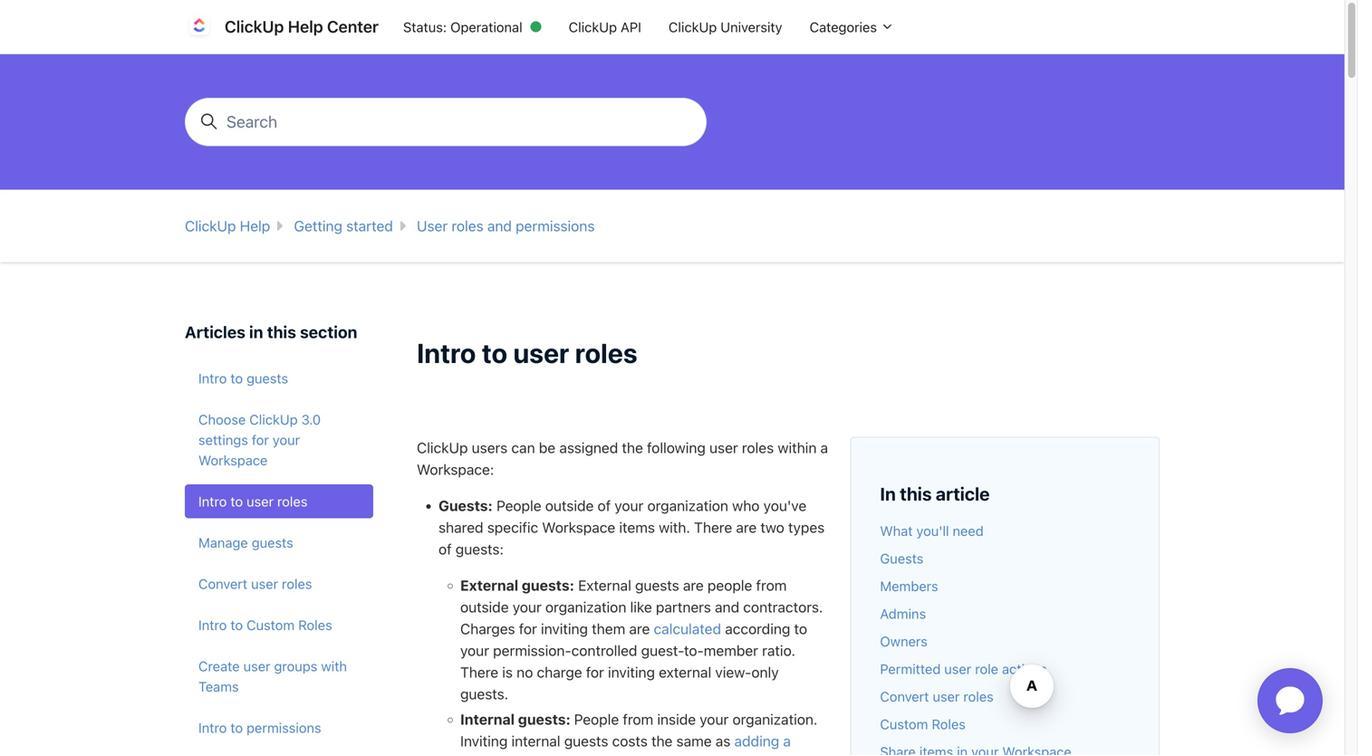 Task type: vqa. For each thing, say whether or not it's contained in the screenshot.
the left Calendar
no



Task type: locate. For each thing, give the bounding box(es) containing it.
0 horizontal spatial convert user roles
[[198, 576, 312, 592]]

1 horizontal spatial roles
[[932, 717, 966, 733]]

0 horizontal spatial people
[[496, 497, 541, 515]]

convert user roles link down manage guests 'link'
[[185, 567, 373, 601]]

1 horizontal spatial intro to user roles
[[417, 337, 638, 369]]

1 horizontal spatial help
[[288, 17, 323, 36]]

1 horizontal spatial custom
[[880, 717, 928, 733]]

help left the "center"
[[288, 17, 323, 36]]

what
[[880, 523, 913, 539]]

groups
[[274, 659, 317, 675]]

0 vertical spatial workspace
[[198, 453, 268, 468]]

your inside internal guests: people from inside your organization. inviting internal guests costs the same as
[[700, 711, 729, 728]]

and inside eople from outside your organization like partners and contractors. charges for inviting them are calculated
[[715, 599, 739, 616]]

0 vertical spatial inviting
[[541, 621, 588, 638]]

1 horizontal spatial of
[[598, 497, 611, 515]]

0 vertical spatial organization
[[647, 497, 728, 515]]

1 vertical spatial workspace
[[542, 519, 615, 536]]

1 vertical spatial the
[[651, 733, 673, 750]]

are down who
[[736, 519, 757, 536]]

1 vertical spatial convert user roles
[[880, 689, 994, 705]]

organization inside eople from outside your organization like partners and contractors. charges for inviting them are calculated
[[545, 599, 626, 616]]

people
[[496, 497, 541, 515], [574, 711, 619, 728]]

guests: left e
[[522, 577, 574, 594]]

0 vertical spatial help
[[288, 17, 323, 36]]

0 horizontal spatial are
[[629, 621, 650, 638]]

1 vertical spatial member
[[460, 755, 515, 756]]

status: operational
[[403, 19, 522, 35]]

0 vertical spatial convert user roles link
[[185, 567, 373, 601]]

guests: up internal
[[518, 711, 571, 728]]

1 horizontal spatial and
[[715, 599, 739, 616]]

roles down permitted user role actions
[[932, 717, 966, 733]]

help left getting
[[240, 217, 270, 234]]

are inside people outside of your organization who you've shared specific workspace items with. there are two types of guests:
[[736, 519, 757, 536]]

0 vertical spatial member
[[704, 642, 758, 660]]

for up permission-
[[519, 621, 537, 638]]

0 horizontal spatial convert user roles link
[[185, 567, 373, 601]]

are down like on the bottom left
[[629, 621, 650, 638]]

1 horizontal spatial there
[[694, 519, 732, 536]]

help inside 'link'
[[288, 17, 323, 36]]

user
[[513, 337, 569, 369], [709, 439, 738, 457], [247, 494, 274, 510], [251, 576, 278, 592], [243, 659, 270, 675], [944, 661, 971, 677], [933, 689, 960, 705]]

roles
[[298, 617, 332, 633], [932, 717, 966, 733]]

inviting up permission-
[[541, 621, 588, 638]]

convert for right convert user roles link
[[880, 689, 929, 705]]

0 horizontal spatial member
[[460, 755, 515, 756]]

are left p
[[683, 577, 704, 594]]

0 horizontal spatial and
[[487, 217, 512, 234]]

organization.
[[732, 711, 818, 728]]

1 horizontal spatial organization
[[647, 497, 728, 515]]

from up 'contractors.'
[[756, 577, 787, 594]]

1 horizontal spatial people
[[574, 711, 619, 728]]

contractors.
[[743, 599, 823, 616]]

0 horizontal spatial a
[[783, 733, 791, 750]]

0 vertical spatial convert
[[198, 576, 247, 592]]

1 horizontal spatial a
[[820, 439, 828, 457]]

what you'll need link
[[880, 523, 984, 539]]

the inside the clickup users can be assigned the following user roles within a workspace:
[[622, 439, 643, 457]]

of down the clickup users can be assigned the following user roles within a workspace:
[[598, 497, 611, 515]]

convert user roles
[[198, 576, 312, 592], [880, 689, 994, 705]]

0 horizontal spatial roles
[[298, 617, 332, 633]]

1 vertical spatial help
[[240, 217, 270, 234]]

of down shared
[[439, 541, 452, 558]]

for right settings
[[252, 432, 269, 448]]

2 horizontal spatial are
[[736, 519, 757, 536]]

0 vertical spatial intro to user roles
[[417, 337, 638, 369]]

permissions inside intro to permissions link
[[247, 720, 321, 736]]

member up view-
[[704, 642, 758, 660]]

0 vertical spatial custom
[[247, 617, 295, 633]]

1 vertical spatial organization
[[545, 599, 626, 616]]

guests: down shared
[[456, 541, 504, 558]]

0 vertical spatial roles
[[298, 617, 332, 633]]

intro to permissions link
[[185, 711, 373, 745]]

1 horizontal spatial permissions
[[516, 217, 595, 234]]

0 horizontal spatial the
[[622, 439, 643, 457]]

1 vertical spatial outside
[[460, 599, 509, 616]]

custom roles link
[[880, 717, 966, 733]]

this
[[267, 322, 296, 342], [900, 483, 932, 505]]

3.0
[[301, 412, 321, 428]]

0 vertical spatial and
[[487, 217, 512, 234]]

intro inside intro to guests link
[[198, 371, 227, 386]]

inviting down "controlled"
[[608, 664, 655, 681]]

a right within
[[820, 439, 828, 457]]

permission-
[[493, 642, 571, 660]]

0 vertical spatial there
[[694, 519, 732, 536]]

outside inside eople from outside your organization like partners and contractors. charges for inviting them are calculated
[[460, 599, 509, 616]]

and right user
[[487, 217, 512, 234]]

organization
[[647, 497, 728, 515], [545, 599, 626, 616]]

clickup university link
[[655, 10, 796, 44]]

for inside according to your permission-controlled guest-to-member ratio. there is no charge for inviting external view-only guests.
[[586, 664, 604, 681]]

guests
[[247, 371, 288, 386], [252, 535, 293, 551], [635, 577, 679, 594], [564, 733, 608, 750]]

0 horizontal spatial inviting
[[541, 621, 588, 638]]

intro to user roles
[[417, 337, 638, 369], [198, 494, 308, 510]]

0 vertical spatial a
[[820, 439, 828, 457]]

1 vertical spatial custom
[[880, 717, 928, 733]]

intro inside intro to user roles link
[[198, 494, 227, 510]]

0 horizontal spatial there
[[460, 664, 498, 681]]

1 vertical spatial of
[[439, 541, 452, 558]]

people inside internal guests: people from inside your organization. inviting internal guests costs the same as
[[574, 711, 619, 728]]

convert down permitted
[[880, 689, 929, 705]]

clickup api
[[569, 19, 641, 35]]

user
[[417, 217, 448, 234]]

1 vertical spatial from
[[623, 711, 653, 728]]

guests: inside internal guests: people from inside your organization. inviting internal guests costs the same as
[[518, 711, 571, 728]]

clickup inside the clickup users can be assigned the following user roles within a workspace:
[[417, 439, 468, 457]]

workspace up e
[[542, 519, 615, 536]]

1 vertical spatial for
[[519, 621, 537, 638]]

the down inside
[[651, 733, 673, 750]]

1 horizontal spatial convert user roles
[[880, 689, 994, 705]]

1 vertical spatial people
[[574, 711, 619, 728]]

costs
[[612, 733, 648, 750]]

0 horizontal spatial permissions
[[247, 720, 321, 736]]

of
[[598, 497, 611, 515], [439, 541, 452, 558]]

clickup inside clickup help center 'link'
[[225, 17, 284, 36]]

eople
[[716, 577, 752, 594]]

the
[[622, 439, 643, 457], [651, 733, 673, 750]]

a
[[820, 439, 828, 457], [783, 733, 791, 750]]

convert user roles for right convert user roles link
[[880, 689, 994, 705]]

0 horizontal spatial from
[[623, 711, 653, 728]]

shared
[[439, 519, 483, 536]]

1 horizontal spatial inviting
[[608, 664, 655, 681]]

member inside according to your permission-controlled guest-to-member ratio. there is no charge for inviting external view-only guests.
[[704, 642, 758, 660]]

1 horizontal spatial workspace
[[542, 519, 615, 536]]

inviting
[[541, 621, 588, 638], [608, 664, 655, 681]]

for inside choose clickup 3.0 settings for your workspace
[[252, 432, 269, 448]]

0 horizontal spatial workspace
[[198, 453, 268, 468]]

convert user roles link up custom roles
[[880, 689, 994, 705]]

None search field
[[178, 98, 714, 146]]

guests: for internal
[[518, 711, 571, 728]]

1 vertical spatial convert
[[880, 689, 929, 705]]

user inside create user groups with teams
[[243, 659, 270, 675]]

help inside the intro to user roles main content
[[240, 217, 270, 234]]

your up items
[[615, 497, 644, 515]]

your down charges
[[460, 642, 489, 660]]

from up the "costs"
[[623, 711, 653, 728]]

organization down external guests: e xternal guests are p
[[545, 599, 626, 616]]

your down intro to guests link
[[273, 432, 300, 448]]

1 horizontal spatial this
[[900, 483, 932, 505]]

are for partners
[[629, 621, 650, 638]]

with
[[321, 659, 347, 675]]

clickup help center link
[[185, 12, 390, 41]]

workspace inside people outside of your organization who you've shared specific workspace items with. there are two types of guests:
[[542, 519, 615, 536]]

be
[[539, 439, 556, 457]]

0 horizontal spatial organization
[[545, 599, 626, 616]]

0 vertical spatial the
[[622, 439, 643, 457]]

1 vertical spatial and
[[715, 599, 739, 616]]

roles
[[452, 217, 484, 234], [575, 337, 638, 369], [742, 439, 774, 457], [277, 494, 308, 510], [282, 576, 312, 592], [963, 689, 994, 705]]

organization for with.
[[647, 497, 728, 515]]

application
[[1236, 647, 1345, 756]]

2 horizontal spatial for
[[586, 664, 604, 681]]

operational
[[450, 19, 522, 35]]

convert user roles inside convert user roles link
[[198, 576, 312, 592]]

1 horizontal spatial convert
[[880, 689, 929, 705]]

0 horizontal spatial help
[[240, 217, 270, 234]]

with.
[[659, 519, 690, 536]]

the left following
[[622, 439, 643, 457]]

controlled
[[571, 642, 637, 660]]

for down "controlled"
[[586, 664, 604, 681]]

1 vertical spatial intro to user roles
[[198, 494, 308, 510]]

2 vertical spatial for
[[586, 664, 604, 681]]

organization inside people outside of your organization who you've shared specific workspace items with. there are two types of guests:
[[647, 497, 728, 515]]

1 vertical spatial roles
[[932, 717, 966, 733]]

intro inside intro to custom roles link
[[198, 617, 227, 633]]

outside
[[545, 497, 594, 515], [460, 599, 509, 616]]

1 horizontal spatial the
[[651, 733, 673, 750]]

1 vertical spatial are
[[683, 577, 704, 594]]

what you'll need
[[880, 523, 984, 539]]

people up adding a member
[[574, 711, 619, 728]]

0 vertical spatial guests:
[[456, 541, 504, 558]]

0 vertical spatial for
[[252, 432, 269, 448]]

0 horizontal spatial outside
[[460, 599, 509, 616]]

roles inside the clickup users can be assigned the following user roles within a workspace:
[[742, 439, 774, 457]]

people up specific
[[496, 497, 541, 515]]

adding a member link
[[460, 733, 791, 756]]

0 vertical spatial are
[[736, 519, 757, 536]]

clickup inside clickup api link
[[569, 19, 617, 35]]

clickup help link
[[185, 217, 270, 234]]

0 vertical spatial from
[[756, 577, 787, 594]]

there right with.
[[694, 519, 732, 536]]

there up guests.
[[460, 664, 498, 681]]

custom up groups
[[247, 617, 295, 633]]

guests down intro to user roles link
[[252, 535, 293, 551]]

who
[[732, 497, 760, 515]]

are inside eople from outside your organization like partners and contractors. charges for inviting them are calculated
[[629, 621, 650, 638]]

0 vertical spatial this
[[267, 322, 296, 342]]

0 vertical spatial convert user roles
[[198, 576, 312, 592]]

adding
[[734, 733, 779, 750]]

center
[[327, 17, 379, 36]]

ratio.
[[762, 642, 795, 660]]

1 horizontal spatial member
[[704, 642, 758, 660]]

clickup for clickup university
[[669, 19, 717, 35]]

settings
[[198, 432, 248, 448]]

workspace down settings
[[198, 453, 268, 468]]

your down external
[[513, 599, 542, 616]]

1 horizontal spatial are
[[683, 577, 704, 594]]

help for clickup help center
[[288, 17, 323, 36]]

1 vertical spatial convert user roles link
[[880, 689, 994, 705]]

organization up with.
[[647, 497, 728, 515]]

convert down manage
[[198, 576, 247, 592]]

organization for inviting
[[545, 599, 626, 616]]

2 vertical spatial are
[[629, 621, 650, 638]]

according
[[725, 621, 790, 638]]

two
[[761, 519, 784, 536]]

0 horizontal spatial intro to user roles
[[198, 494, 308, 510]]

custom
[[247, 617, 295, 633], [880, 717, 928, 733]]

0 horizontal spatial for
[[252, 432, 269, 448]]

roles up with
[[298, 617, 332, 633]]

assigned
[[559, 439, 618, 457]]

outside inside people outside of your organization who you've shared specific workspace items with. there are two types of guests:
[[545, 497, 594, 515]]

and down eople
[[715, 599, 739, 616]]

1 vertical spatial inviting
[[608, 664, 655, 681]]

user inside the clickup users can be assigned the following user roles within a workspace:
[[709, 439, 738, 457]]

1 horizontal spatial outside
[[545, 497, 594, 515]]

for
[[252, 432, 269, 448], [519, 621, 537, 638], [586, 664, 604, 681]]

api
[[621, 19, 641, 35]]

convert user roles down manage guests
[[198, 576, 312, 592]]

a down organization.
[[783, 733, 791, 750]]

university
[[720, 19, 782, 35]]

to for intro to permissions link
[[230, 720, 243, 736]]

convert user roles up custom roles
[[880, 689, 994, 705]]

1 vertical spatial a
[[783, 733, 791, 750]]

outside up charges
[[460, 599, 509, 616]]

0 horizontal spatial convert
[[198, 576, 247, 592]]

choose clickup 3.0 settings for your workspace
[[198, 412, 321, 468]]

convert user roles for the leftmost convert user roles link
[[198, 576, 312, 592]]

intro inside intro to permissions link
[[198, 720, 227, 736]]

guests left the "costs"
[[564, 733, 608, 750]]

member inside adding a member
[[460, 755, 515, 756]]

guests:
[[456, 541, 504, 558], [522, 577, 574, 594], [518, 711, 571, 728]]

2 vertical spatial guests:
[[518, 711, 571, 728]]

clickup university
[[669, 19, 782, 35]]

member down the inviting
[[460, 755, 515, 756]]

your up the as
[[700, 711, 729, 728]]

outside down assigned
[[545, 497, 594, 515]]

your
[[273, 432, 300, 448], [615, 497, 644, 515], [513, 599, 542, 616], [460, 642, 489, 660], [700, 711, 729, 728]]

create user groups with teams
[[198, 659, 347, 695]]

0 vertical spatial outside
[[545, 497, 594, 515]]

0 vertical spatial people
[[496, 497, 541, 515]]

admins
[[880, 606, 926, 622]]

your inside people outside of your organization who you've shared specific workspace items with. there are two types of guests:
[[615, 497, 644, 515]]

0 vertical spatial of
[[598, 497, 611, 515]]

getting started
[[294, 217, 393, 234]]

clickup
[[225, 17, 284, 36], [569, 19, 617, 35], [669, 19, 717, 35], [185, 217, 236, 234], [249, 412, 298, 428], [417, 439, 468, 457]]

member
[[704, 642, 758, 660], [460, 755, 515, 756]]

clickup inside choose clickup 3.0 settings for your workspace
[[249, 412, 298, 428]]

clickup for clickup help
[[185, 217, 236, 234]]

1 horizontal spatial for
[[519, 621, 537, 638]]

intro for intro to user roles link
[[198, 494, 227, 510]]

custom down permitted
[[880, 717, 928, 733]]

clickup inside clickup university link
[[669, 19, 717, 35]]

0 horizontal spatial custom
[[247, 617, 295, 633]]

1 horizontal spatial from
[[756, 577, 787, 594]]

permitted user role actions
[[880, 661, 1047, 677]]

1 vertical spatial permissions
[[247, 720, 321, 736]]

status:
[[403, 19, 447, 35]]

1 vertical spatial there
[[460, 664, 498, 681]]

1 vertical spatial guests:
[[522, 577, 574, 594]]

intro
[[417, 337, 476, 369], [198, 371, 227, 386], [198, 494, 227, 510], [198, 617, 227, 633], [198, 720, 227, 736]]

intro to user roles inside intro to user roles link
[[198, 494, 308, 510]]

from
[[756, 577, 787, 594], [623, 711, 653, 728]]



Task type: describe. For each thing, give the bounding box(es) containing it.
them
[[592, 621, 625, 638]]

your inside choose clickup 3.0 settings for your workspace
[[273, 432, 300, 448]]

Search search field
[[185, 98, 707, 146]]

inviting inside according to your permission-controlled guest-to-member ratio. there is no charge for inviting external view-only guests.
[[608, 664, 655, 681]]

external guests: e xternal guests are p
[[460, 577, 716, 594]]

guests down articles in this section
[[247, 371, 288, 386]]

teams
[[198, 679, 239, 695]]

intro to custom roles
[[198, 617, 332, 633]]

getting
[[294, 217, 342, 234]]

in this article
[[880, 483, 990, 505]]

create user groups with teams link
[[185, 650, 373, 704]]

manage
[[198, 535, 248, 551]]

manage guests
[[198, 535, 293, 551]]

inviting
[[460, 733, 508, 750]]

clickup users can be assigned the following user roles within a workspace:
[[417, 439, 828, 478]]

intro for intro to custom roles link
[[198, 617, 227, 633]]

getting started link
[[294, 217, 393, 234]]

guests:
[[439, 497, 493, 515]]

calculated link
[[654, 621, 721, 638]]

clickup for clickup help center
[[225, 17, 284, 36]]

xternal
[[586, 577, 631, 594]]

only
[[751, 664, 779, 681]]

members link
[[880, 579, 938, 594]]

to for intro to custom roles link
[[230, 617, 243, 633]]

clickup api link
[[555, 10, 655, 44]]

inviting inside eople from outside your organization like partners and contractors. charges for inviting them are calculated
[[541, 621, 588, 638]]

0 horizontal spatial this
[[267, 322, 296, 342]]

the inside internal guests: people from inside your organization. inviting internal guests costs the same as
[[651, 733, 673, 750]]

a inside the clickup users can be assigned the following user roles within a workspace:
[[820, 439, 828, 457]]

according to your permission-controlled guest-to-member ratio. there is no charge for inviting external view-only guests.
[[460, 621, 807, 703]]

1 horizontal spatial convert user roles link
[[880, 689, 994, 705]]

custom roles
[[880, 717, 966, 733]]

view-
[[715, 664, 751, 681]]

choose
[[198, 412, 246, 428]]

your inside according to your permission-controlled guest-to-member ratio. there is no charge for inviting external view-only guests.
[[460, 642, 489, 660]]

0 vertical spatial permissions
[[516, 217, 595, 234]]

workspace inside choose clickup 3.0 settings for your workspace
[[198, 453, 268, 468]]

to-
[[684, 642, 704, 660]]

in
[[249, 322, 263, 342]]

clickup help center
[[225, 17, 379, 36]]

items
[[619, 519, 655, 536]]

p
[[708, 577, 716, 594]]

people inside people outside of your organization who you've shared specific workspace items with. there are two types of guests:
[[496, 497, 541, 515]]

external
[[460, 577, 518, 594]]

convert for the leftmost convert user roles link
[[198, 576, 247, 592]]

guests.
[[460, 686, 508, 703]]

clickup help
[[185, 217, 270, 234]]

from inside eople from outside your organization like partners and contractors. charges for inviting them are calculated
[[756, 577, 787, 594]]

e
[[578, 577, 586, 594]]

from inside internal guests: people from inside your organization. inviting internal guests costs the same as
[[623, 711, 653, 728]]

users
[[472, 439, 508, 457]]

articles
[[185, 322, 245, 342]]

partners
[[656, 599, 711, 616]]

like
[[630, 599, 652, 616]]

help for clickup help
[[240, 217, 270, 234]]

guests: for external
[[522, 577, 574, 594]]

members
[[880, 579, 938, 594]]

internal guests: people from inside your organization. inviting internal guests costs the same as
[[460, 711, 821, 750]]

guests
[[880, 551, 924, 567]]

intro to permissions
[[198, 720, 321, 736]]

a inside adding a member
[[783, 733, 791, 750]]

to inside according to your permission-controlled guest-to-member ratio. there is no charge for inviting external view-only guests.
[[794, 621, 807, 638]]

articles in this section
[[185, 322, 357, 342]]

intro for intro to guests link
[[198, 371, 227, 386]]

create
[[198, 659, 240, 675]]

permitted
[[880, 661, 941, 677]]

intro for intro to permissions link
[[198, 720, 227, 736]]

people outside of your organization who you've shared specific workspace items with. there are two types of guests:
[[439, 497, 825, 558]]

guests up like on the bottom left
[[635, 577, 679, 594]]

admins link
[[880, 606, 926, 622]]

user roles and permissions link
[[417, 217, 595, 234]]

clickup for clickup api
[[569, 19, 617, 35]]

choose clickup 3.0 settings for your workspace link
[[185, 403, 373, 478]]

internal
[[511, 733, 560, 750]]

permitted user role actions link
[[880, 661, 1047, 677]]

calculated
[[654, 621, 721, 638]]

section
[[300, 322, 357, 342]]

eople from outside your organization like partners and contractors. charges for inviting them are calculated
[[460, 577, 823, 638]]

intro to user roles link
[[185, 485, 373, 519]]

specific
[[487, 519, 538, 536]]

inside
[[657, 711, 696, 728]]

guests link
[[880, 551, 924, 567]]

intro to user roles main content
[[0, 54, 1345, 756]]

intro to guests link
[[185, 362, 373, 396]]

your inside eople from outside your organization like partners and contractors. charges for inviting them are calculated
[[513, 599, 542, 616]]

guests inside 'link'
[[252, 535, 293, 551]]

article
[[936, 483, 990, 505]]

adding a member
[[460, 733, 791, 756]]

none search field inside the intro to user roles main content
[[178, 98, 714, 146]]

owners
[[880, 634, 928, 650]]

categories
[[810, 19, 881, 35]]

are for you've
[[736, 519, 757, 536]]

internal
[[460, 711, 515, 728]]

there inside according to your permission-controlled guest-to-member ratio. there is no charge for inviting external view-only guests.
[[460, 664, 498, 681]]

types
[[788, 519, 825, 536]]

role
[[975, 661, 998, 677]]

workspace:
[[417, 461, 494, 478]]

external
[[659, 664, 711, 681]]

actions
[[1002, 661, 1047, 677]]

need
[[953, 523, 984, 539]]

0 horizontal spatial of
[[439, 541, 452, 558]]

no
[[517, 664, 533, 681]]

you've
[[763, 497, 807, 515]]

user roles and permissions
[[417, 217, 595, 234]]

intro to guests
[[198, 371, 288, 386]]

to for intro to guests link
[[230, 371, 243, 386]]

guests: inside people outside of your organization who you've shared specific workspace items with. there are two types of guests:
[[456, 541, 504, 558]]

within
[[778, 439, 817, 457]]

clickup help help center home page image
[[185, 12, 214, 41]]

there inside people outside of your organization who you've shared specific workspace items with. there are two types of guests:
[[694, 519, 732, 536]]

1 vertical spatial this
[[900, 483, 932, 505]]

charges
[[460, 621, 515, 638]]

guests inside internal guests: people from inside your organization. inviting internal guests costs the same as
[[564, 733, 608, 750]]

can
[[511, 439, 535, 457]]

in
[[880, 483, 896, 505]]

for inside eople from outside your organization like partners and contractors. charges for inviting them are calculated
[[519, 621, 537, 638]]

clickup for clickup users can be assigned the following user roles within a workspace:
[[417, 439, 468, 457]]

you'll
[[916, 523, 949, 539]]

to for intro to user roles link
[[230, 494, 243, 510]]

roles inside intro to custom roles link
[[298, 617, 332, 633]]



